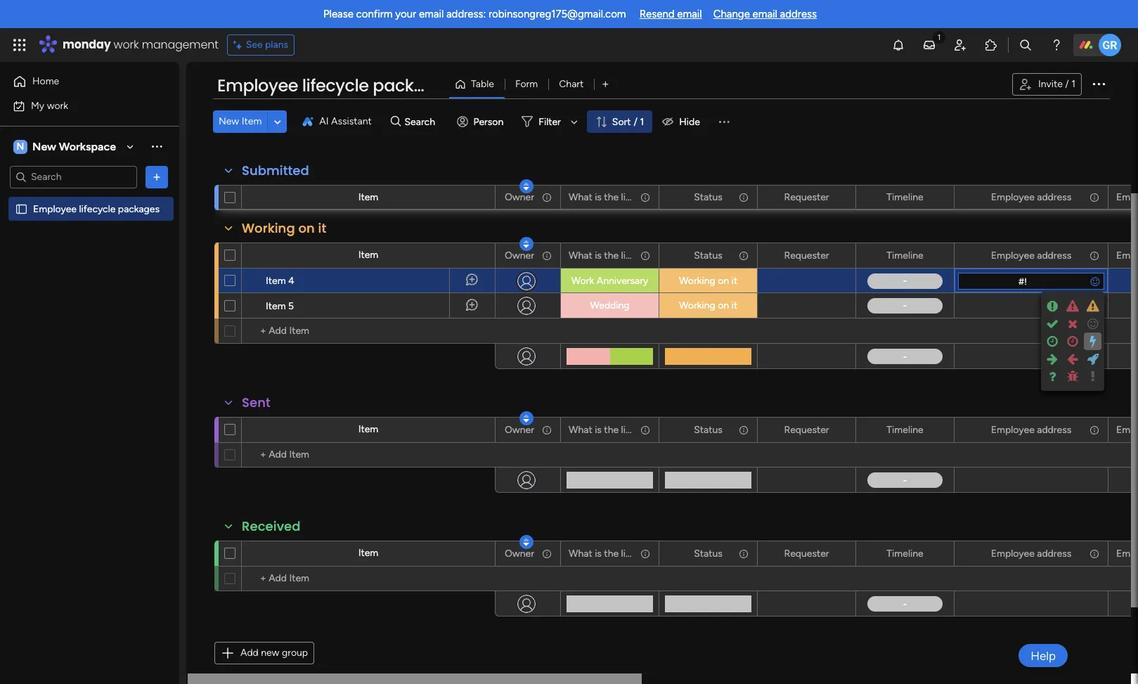 Task type: locate. For each thing, give the bounding box(es) containing it.
home button
[[8, 70, 151, 93]]

0 horizontal spatial employee lifecycle packages
[[33, 203, 160, 215]]

0 vertical spatial sort desc image
[[524, 181, 529, 191]]

0 vertical spatial /
[[1066, 78, 1069, 90]]

new inside workspace selection element
[[32, 140, 56, 153]]

lifecycle up ai assistant button
[[302, 74, 369, 97]]

1 horizontal spatial lifecycle
[[302, 74, 369, 97]]

4 empl from the top
[[1117, 547, 1139, 559]]

question image
[[1044, 368, 1062, 385]]

4 what from the top
[[569, 547, 593, 559]]

0 vertical spatial employee lifecycle packages
[[217, 74, 455, 97]]

status for received
[[694, 547, 723, 559]]

0 vertical spatial 1
[[1072, 78, 1076, 90]]

1 horizontal spatial email
[[677, 8, 702, 20]]

notifications image
[[892, 38, 906, 52]]

new right n
[[32, 140, 56, 153]]

invite / 1 button
[[1013, 73, 1082, 96]]

3 owner from the top
[[505, 424, 534, 436]]

filter button
[[516, 110, 583, 133]]

Employee lifecycle packages field
[[214, 74, 455, 98]]

2 owner from the top
[[505, 249, 534, 261]]

owner
[[505, 191, 534, 203], [505, 249, 534, 261], [505, 424, 534, 436], [505, 547, 534, 559]]

1 vertical spatial options image
[[150, 170, 164, 184]]

/ right sort at the right top
[[634, 116, 638, 128]]

table
[[471, 78, 494, 90]]

search everything image
[[1019, 38, 1033, 52]]

workspace selection element
[[13, 138, 118, 155]]

exclamation circle image
[[1044, 297, 1062, 315]]

menu image
[[717, 115, 731, 129]]

2 status from the top
[[694, 249, 723, 261]]

Empl field
[[1113, 190, 1139, 205], [1113, 248, 1139, 263], [1113, 422, 1139, 438], [1113, 546, 1139, 562]]

form button
[[505, 73, 549, 96]]

0 horizontal spatial work
[[47, 100, 68, 111]]

email
[[419, 8, 444, 20], [677, 8, 702, 20], [753, 8, 778, 20]]

0 vertical spatial options image
[[1091, 75, 1108, 92]]

3 sort desc image from the top
[[524, 414, 529, 423]]

working on it
[[242, 219, 326, 237], [679, 275, 738, 287], [679, 300, 738, 312]]

2 employee address field from the top
[[988, 248, 1075, 263]]

check image
[[1044, 315, 1062, 333]]

new for new workspace
[[32, 140, 56, 153]]

0 horizontal spatial new
[[32, 140, 56, 153]]

4 event? from the top
[[637, 547, 667, 559]]

4 timeline from the top
[[887, 547, 924, 559]]

0 horizontal spatial packages
[[118, 203, 160, 215]]

employee
[[217, 74, 298, 97], [991, 191, 1035, 203], [33, 203, 77, 215], [991, 249, 1035, 261], [991, 424, 1035, 436], [991, 547, 1035, 559]]

clock o image
[[1064, 333, 1082, 350]]

/ for sort
[[634, 116, 638, 128]]

0 vertical spatial new
[[219, 115, 239, 127]]

smile o image
[[1091, 276, 1100, 287], [1085, 315, 1102, 333]]

apps image
[[985, 38, 999, 52]]

bug image
[[1064, 368, 1082, 385]]

1 sort desc image from the top
[[524, 181, 529, 191]]

add
[[241, 647, 259, 659]]

work right my
[[47, 100, 68, 111]]

clock o image
[[1044, 333, 1062, 350]]

owner for 4th owner field from the bottom of the page sort desc image
[[505, 191, 534, 203]]

Requester field
[[781, 190, 833, 205], [781, 248, 833, 263], [781, 422, 833, 438], [781, 546, 833, 562]]

0 vertical spatial smile o image
[[1091, 276, 1100, 287]]

assistant
[[331, 115, 372, 127]]

work
[[114, 37, 139, 53], [47, 100, 68, 111]]

0 horizontal spatial 1
[[640, 116, 644, 128]]

4 empl field from the top
[[1113, 546, 1139, 562]]

new item button
[[213, 110, 267, 133]]

warning image
[[1064, 297, 1082, 315]]

exclamation image
[[1085, 368, 1102, 385]]

4 owner from the top
[[505, 547, 534, 559]]

0 horizontal spatial lifecycle
[[79, 203, 116, 215]]

1 timeline field from the top
[[884, 190, 927, 205]]

new
[[261, 647, 280, 659]]

on
[[298, 219, 315, 237], [718, 275, 729, 287], [718, 300, 729, 312]]

requester
[[784, 191, 830, 203], [784, 249, 830, 261], [784, 424, 830, 436], [784, 547, 830, 559]]

3 email from the left
[[753, 8, 778, 20]]

is
[[595, 191, 602, 203], [595, 249, 602, 261], [595, 424, 602, 436], [595, 547, 602, 559]]

0 horizontal spatial options image
[[150, 170, 164, 184]]

the for third what is the life event? field
[[604, 424, 619, 436]]

email right resend
[[677, 8, 702, 20]]

0 vertical spatial working
[[242, 219, 295, 237]]

see plans button
[[227, 34, 295, 56]]

change email address link
[[714, 8, 817, 20]]

ai
[[320, 115, 329, 127]]

options image down the greg robinson icon
[[1091, 75, 1108, 92]]

Owner field
[[501, 190, 538, 205], [501, 248, 538, 263], [501, 422, 538, 438], [501, 546, 538, 562]]

option
[[0, 196, 179, 199]]

1 vertical spatial /
[[634, 116, 638, 128]]

item 5
[[266, 300, 294, 312]]

item 4
[[266, 275, 294, 287]]

4 employee address from the top
[[991, 547, 1072, 559]]

options image down workspace options image
[[150, 170, 164, 184]]

3 timeline from the top
[[887, 424, 924, 436]]

1 what from the top
[[569, 191, 593, 203]]

1 vertical spatial work
[[47, 100, 68, 111]]

what is the life event?
[[569, 191, 667, 203], [569, 249, 667, 261], [569, 424, 667, 436], [569, 547, 667, 559]]

owner for sort desc icon
[[505, 547, 534, 559]]

ai logo image
[[303, 116, 314, 127]]

work right monday
[[114, 37, 139, 53]]

1 status field from the top
[[691, 190, 726, 205]]

1 vertical spatial lifecycle
[[79, 203, 116, 215]]

3 the from the top
[[604, 424, 619, 436]]

lifecycle
[[302, 74, 369, 97], [79, 203, 116, 215]]

1 empl field from the top
[[1113, 190, 1139, 205]]

0 vertical spatial it
[[318, 219, 326, 237]]

What is the life event? field
[[565, 190, 667, 205], [565, 248, 667, 263], [565, 422, 667, 438], [565, 546, 667, 562]]

0 vertical spatial lifecycle
[[302, 74, 369, 97]]

1 right invite
[[1072, 78, 1076, 90]]

1 for sort / 1
[[640, 116, 644, 128]]

employee lifecycle packages inside list box
[[33, 203, 160, 215]]

Employee address field
[[988, 190, 1075, 205], [988, 248, 1075, 263], [988, 422, 1075, 438], [988, 546, 1075, 562]]

ai assistant
[[320, 115, 372, 127]]

workspace image
[[13, 139, 27, 154]]

address
[[780, 8, 817, 20], [1037, 191, 1072, 203], [1037, 249, 1072, 261], [1037, 424, 1072, 436], [1037, 547, 1072, 559]]

1 the from the top
[[604, 191, 619, 203]]

my
[[31, 100, 44, 111]]

4 what is the life event? from the top
[[569, 547, 667, 559]]

confirm
[[356, 8, 393, 20]]

2 vertical spatial it
[[732, 300, 738, 312]]

lifecycle down search in workspace field
[[79, 203, 116, 215]]

smile o image up warning icon
[[1091, 276, 1100, 287]]

life
[[621, 191, 635, 203], [621, 249, 635, 261], [621, 424, 635, 436], [621, 547, 635, 559]]

1 vertical spatial 1
[[640, 116, 644, 128]]

1 timeline from the top
[[887, 191, 924, 203]]

1 requester field from the top
[[781, 190, 833, 205]]

invite / 1
[[1039, 78, 1076, 90]]

0 vertical spatial packages
[[373, 74, 455, 97]]

email right change
[[753, 8, 778, 20]]

monday
[[63, 37, 111, 53]]

2 what is the life event? field from the top
[[565, 248, 667, 263]]

options image
[[1091, 75, 1108, 92], [150, 170, 164, 184]]

status for submitted
[[694, 191, 723, 203]]

2 vertical spatial sort desc image
[[524, 414, 529, 423]]

3 status from the top
[[694, 424, 723, 436]]

sort / 1
[[612, 116, 644, 128]]

employee lifecycle packages down search in workspace field
[[33, 203, 160, 215]]

work
[[572, 275, 594, 287]]

timeline for 3rd timeline field from the bottom of the page
[[887, 249, 924, 261]]

Sent field
[[238, 394, 274, 412]]

3 is from the top
[[595, 424, 602, 436]]

1 owner from the top
[[505, 191, 534, 203]]

0 vertical spatial work
[[114, 37, 139, 53]]

item inside button
[[242, 115, 262, 127]]

1 vertical spatial new
[[32, 140, 56, 153]]

packages down workspace options image
[[118, 203, 160, 215]]

2 timeline field from the top
[[884, 248, 927, 263]]

1 inside button
[[1072, 78, 1076, 90]]

1
[[1072, 78, 1076, 90], [640, 116, 644, 128]]

1 horizontal spatial employee lifecycle packages
[[217, 74, 455, 97]]

/ inside button
[[1066, 78, 1069, 90]]

4 the from the top
[[604, 547, 619, 559]]

+ Add Item text field
[[249, 570, 489, 587]]

packages
[[373, 74, 455, 97], [118, 203, 160, 215]]

3 what from the top
[[569, 424, 593, 436]]

employee inside employee lifecycle packages field
[[217, 74, 298, 97]]

work inside button
[[47, 100, 68, 111]]

2 sort desc image from the top
[[524, 239, 529, 249]]

4 status from the top
[[694, 547, 723, 559]]

address:
[[447, 8, 486, 20]]

empl
[[1117, 191, 1139, 203], [1117, 249, 1139, 261], [1117, 424, 1139, 436], [1117, 547, 1139, 559]]

2 what from the top
[[569, 249, 593, 261]]

employee lifecycle packages
[[217, 74, 455, 97], [33, 203, 160, 215]]

1 employee address from the top
[[991, 191, 1072, 203]]

2 is from the top
[[595, 249, 602, 261]]

smile o image right times icon at the top of the page
[[1085, 315, 1102, 333]]

0 vertical spatial on
[[298, 219, 315, 237]]

the
[[604, 191, 619, 203], [604, 249, 619, 261], [604, 424, 619, 436], [604, 547, 619, 559]]

3 event? from the top
[[637, 424, 667, 436]]

1 vertical spatial employee lifecycle packages
[[33, 203, 160, 215]]

1 right sort at the right top
[[640, 116, 644, 128]]

arrow down image
[[566, 113, 583, 130]]

3 empl field from the top
[[1113, 422, 1139, 438]]

2 the from the top
[[604, 249, 619, 261]]

1 empl from the top
[[1117, 191, 1139, 203]]

2 requester from the top
[[784, 249, 830, 261]]

timeline
[[887, 191, 924, 203], [887, 249, 924, 261], [887, 424, 924, 436], [887, 547, 924, 559]]

/
[[1066, 78, 1069, 90], [634, 116, 638, 128]]

1 event? from the top
[[637, 191, 667, 203]]

employee address
[[991, 191, 1072, 203], [991, 249, 1072, 261], [991, 424, 1072, 436], [991, 547, 1072, 559]]

None field
[[959, 273, 1087, 290]]

filter
[[539, 116, 561, 128]]

0 vertical spatial working on it
[[242, 219, 326, 237]]

it
[[318, 219, 326, 237], [732, 275, 738, 287], [732, 300, 738, 312]]

+ Add Item text field
[[249, 323, 489, 340], [249, 447, 489, 463]]

1 horizontal spatial new
[[219, 115, 239, 127]]

1 horizontal spatial options image
[[1091, 75, 1108, 92]]

1 horizontal spatial packages
[[373, 74, 455, 97]]

resend email link
[[640, 8, 702, 20]]

column information image
[[541, 192, 553, 203], [1089, 192, 1101, 203], [541, 250, 553, 261], [541, 424, 553, 436], [640, 424, 651, 436], [738, 424, 750, 436], [1089, 424, 1101, 436], [541, 548, 553, 559], [640, 548, 651, 559]]

packages inside field
[[373, 74, 455, 97]]

4 is from the top
[[595, 547, 602, 559]]

sort desc image
[[524, 181, 529, 191], [524, 239, 529, 249], [524, 414, 529, 423]]

employee lifecycle packages list box
[[0, 194, 179, 411]]

0 horizontal spatial /
[[634, 116, 638, 128]]

1 employee address field from the top
[[988, 190, 1075, 205]]

1 horizontal spatial work
[[114, 37, 139, 53]]

wedding
[[590, 300, 630, 312]]

email right your
[[419, 8, 444, 20]]

2 horizontal spatial email
[[753, 8, 778, 20]]

change
[[714, 8, 750, 20]]

sort desc image for 2nd owner field from the top of the page
[[524, 239, 529, 249]]

packages up search field
[[373, 74, 455, 97]]

new inside new item button
[[219, 115, 239, 127]]

status
[[694, 191, 723, 203], [694, 249, 723, 261], [694, 424, 723, 436], [694, 547, 723, 559]]

the for 3rd what is the life event? field from the bottom
[[604, 249, 619, 261]]

received
[[242, 518, 301, 535]]

Timeline field
[[884, 190, 927, 205], [884, 248, 927, 263], [884, 422, 927, 438], [884, 546, 927, 562]]

4
[[288, 275, 294, 287]]

new
[[219, 115, 239, 127], [32, 140, 56, 153]]

2 status field from the top
[[691, 248, 726, 263]]

add new group button
[[214, 642, 314, 665]]

1 status from the top
[[694, 191, 723, 203]]

working
[[242, 219, 295, 237], [679, 275, 716, 287], [679, 300, 716, 312]]

1 horizontal spatial /
[[1066, 78, 1069, 90]]

ai assistant button
[[297, 110, 378, 133]]

new left angle down icon
[[219, 115, 239, 127]]

management
[[142, 37, 218, 53]]

1 vertical spatial + add item text field
[[249, 447, 489, 463]]

column information image
[[640, 192, 651, 203], [738, 192, 750, 203], [640, 250, 651, 261], [738, 250, 750, 261], [1089, 250, 1101, 261], [738, 548, 750, 559], [1089, 548, 1101, 559]]

2 timeline from the top
[[887, 249, 924, 261]]

item
[[242, 115, 262, 127], [358, 191, 379, 203], [358, 249, 379, 261], [266, 275, 286, 287], [266, 300, 286, 312], [358, 423, 379, 435], [358, 547, 379, 559]]

work anniversary
[[572, 275, 649, 287]]

Status field
[[691, 190, 726, 205], [691, 248, 726, 263], [691, 422, 726, 438], [691, 546, 726, 562]]

group
[[282, 647, 308, 659]]

event?
[[637, 191, 667, 203], [637, 249, 667, 261], [637, 424, 667, 436], [637, 547, 667, 559]]

hide
[[680, 116, 700, 128]]

form
[[515, 78, 538, 90]]

/ right invite
[[1066, 78, 1069, 90]]

2 email from the left
[[677, 8, 702, 20]]

1 horizontal spatial 1
[[1072, 78, 1076, 90]]

0 vertical spatial + add item text field
[[249, 323, 489, 340]]

what
[[569, 191, 593, 203], [569, 249, 593, 261], [569, 424, 593, 436], [569, 547, 593, 559]]

my work
[[31, 100, 68, 111]]

2 requester field from the top
[[781, 248, 833, 263]]

1 is from the top
[[595, 191, 602, 203]]

2 vertical spatial on
[[718, 300, 729, 312]]

0 horizontal spatial email
[[419, 8, 444, 20]]

4 status field from the top
[[691, 546, 726, 562]]

please confirm your email address: robinsongreg175@gmail.com
[[323, 8, 626, 20]]

owner for 2nd owner field from the top of the page sort desc image
[[505, 249, 534, 261]]

is for 3rd what is the life event? field from the bottom
[[595, 249, 602, 261]]

1 vertical spatial packages
[[118, 203, 160, 215]]

1 vertical spatial sort desc image
[[524, 239, 529, 249]]

packages inside list box
[[118, 203, 160, 215]]

employee lifecycle packages up ai assistant button
[[217, 74, 455, 97]]

public board image
[[15, 202, 28, 216]]



Task type: describe. For each thing, give the bounding box(es) containing it.
arrow right image
[[1044, 350, 1062, 368]]

rocket image
[[1085, 350, 1102, 368]]

status field for working on it
[[691, 248, 726, 263]]

timeline for 1st timeline field
[[887, 191, 924, 203]]

greg robinson image
[[1099, 34, 1122, 56]]

chart button
[[549, 73, 594, 96]]

chart
[[559, 78, 584, 90]]

bolt image
[[1085, 333, 1102, 350]]

1 requester from the top
[[784, 191, 830, 203]]

1 vertical spatial working
[[679, 275, 716, 287]]

email for change email address
[[753, 8, 778, 20]]

4 requester field from the top
[[781, 546, 833, 562]]

work for my
[[47, 100, 68, 111]]

my work button
[[8, 95, 151, 117]]

on inside field
[[298, 219, 315, 237]]

2 life from the top
[[621, 249, 635, 261]]

help image
[[1050, 38, 1064, 52]]

arrow left image
[[1064, 350, 1082, 368]]

work for monday
[[114, 37, 139, 53]]

resend
[[640, 8, 675, 20]]

n
[[17, 140, 24, 152]]

resend email
[[640, 8, 702, 20]]

Submitted field
[[238, 162, 313, 180]]

4 requester from the top
[[784, 547, 830, 559]]

timeline for 1st timeline field from the bottom
[[887, 547, 924, 559]]

new workspace
[[32, 140, 116, 153]]

lifecycle inside employee lifecycle packages list box
[[79, 203, 116, 215]]

4 owner field from the top
[[501, 546, 538, 562]]

status for working on it
[[694, 249, 723, 261]]

monday work management
[[63, 37, 218, 53]]

person button
[[451, 110, 512, 133]]

2 employee address from the top
[[991, 249, 1072, 261]]

5
[[288, 300, 294, 312]]

help
[[1031, 649, 1056, 663]]

see plans
[[246, 39, 288, 51]]

status field for received
[[691, 546, 726, 562]]

1 for invite / 1
[[1072, 78, 1076, 90]]

owner for sort desc image related to 2nd owner field from the bottom of the page
[[505, 424, 534, 436]]

1 + add item text field from the top
[[249, 323, 489, 340]]

2 empl field from the top
[[1113, 248, 1139, 263]]

plans
[[265, 39, 288, 51]]

1 vertical spatial working on it
[[679, 275, 738, 287]]

select product image
[[13, 38, 27, 52]]

2 vertical spatial working on it
[[679, 300, 738, 312]]

change email address
[[714, 8, 817, 20]]

home
[[32, 75, 59, 87]]

status field for submitted
[[691, 190, 726, 205]]

Received field
[[238, 518, 304, 536]]

2 what is the life event? from the top
[[569, 249, 667, 261]]

Search in workspace field
[[30, 169, 117, 185]]

see
[[246, 39, 263, 51]]

invite
[[1039, 78, 1063, 90]]

3 requester from the top
[[784, 424, 830, 436]]

3 what is the life event? from the top
[[569, 424, 667, 436]]

2 owner field from the top
[[501, 248, 538, 263]]

help button
[[1019, 644, 1068, 667]]

submitted
[[242, 162, 309, 179]]

sort desc image for 2nd owner field from the bottom of the page
[[524, 414, 529, 423]]

timeline for third timeline field from the top of the page
[[887, 424, 924, 436]]

angle down image
[[274, 116, 281, 127]]

workspace
[[59, 140, 116, 153]]

1 vertical spatial it
[[732, 275, 738, 287]]

working on it inside field
[[242, 219, 326, 237]]

/ for invite
[[1066, 78, 1069, 90]]

table button
[[449, 73, 505, 96]]

1 image
[[933, 29, 946, 45]]

3 employee address field from the top
[[988, 422, 1075, 438]]

is for first what is the life event? field from the bottom
[[595, 547, 602, 559]]

is for 4th what is the life event? field from the bottom
[[595, 191, 602, 203]]

4 timeline field from the top
[[884, 546, 927, 562]]

please
[[323, 8, 354, 20]]

Working on it field
[[238, 219, 330, 238]]

employee inside employee lifecycle packages list box
[[33, 203, 77, 215]]

2 event? from the top
[[637, 249, 667, 261]]

warning image
[[1085, 297, 1102, 315]]

1 vertical spatial smile o image
[[1085, 315, 1102, 333]]

3 empl from the top
[[1117, 424, 1139, 436]]

employee lifecycle packages inside field
[[217, 74, 455, 97]]

sent
[[242, 394, 271, 411]]

Search field
[[401, 112, 443, 132]]

1 email from the left
[[419, 8, 444, 20]]

sort desc image for 4th owner field from the bottom of the page
[[524, 181, 529, 191]]

working inside field
[[242, 219, 295, 237]]

1 what is the life event? field from the top
[[565, 190, 667, 205]]

times image
[[1064, 315, 1082, 333]]

invite members image
[[954, 38, 968, 52]]

1 life from the top
[[621, 191, 635, 203]]

add new group
[[241, 647, 308, 659]]

new for new item
[[219, 115, 239, 127]]

3 employee address from the top
[[991, 424, 1072, 436]]

3 status field from the top
[[691, 422, 726, 438]]

4 life from the top
[[621, 547, 635, 559]]

3 what is the life event? field from the top
[[565, 422, 667, 438]]

3 life from the top
[[621, 424, 635, 436]]

sort desc image
[[524, 537, 529, 547]]

robinsongreg175@gmail.com
[[489, 8, 626, 20]]

lifecycle inside employee lifecycle packages field
[[302, 74, 369, 97]]

v2 search image
[[391, 114, 401, 130]]

anniversary
[[597, 275, 649, 287]]

4 what is the life event? field from the top
[[565, 546, 667, 562]]

3 timeline field from the top
[[884, 422, 927, 438]]

3 owner field from the top
[[501, 422, 538, 438]]

4 employee address field from the top
[[988, 546, 1075, 562]]

it inside field
[[318, 219, 326, 237]]

is for third what is the life event? field
[[595, 424, 602, 436]]

inbox image
[[923, 38, 937, 52]]

your
[[395, 8, 416, 20]]

the for first what is the life event? field from the bottom
[[604, 547, 619, 559]]

1 owner field from the top
[[501, 190, 538, 205]]

the for 4th what is the life event? field from the bottom
[[604, 191, 619, 203]]

1 vertical spatial on
[[718, 275, 729, 287]]

2 vertical spatial working
[[679, 300, 716, 312]]

workspace options image
[[150, 139, 164, 153]]

new item
[[219, 115, 262, 127]]

2 empl from the top
[[1117, 249, 1139, 261]]

2 + add item text field from the top
[[249, 447, 489, 463]]

1 what is the life event? from the top
[[569, 191, 667, 203]]

3 requester field from the top
[[781, 422, 833, 438]]

person
[[474, 116, 504, 128]]

hide button
[[657, 110, 709, 133]]

email for resend email
[[677, 8, 702, 20]]

sort
[[612, 116, 631, 128]]

add view image
[[603, 79, 609, 90]]



Task type: vqa. For each thing, say whether or not it's contained in the screenshot.
Shorten URL
no



